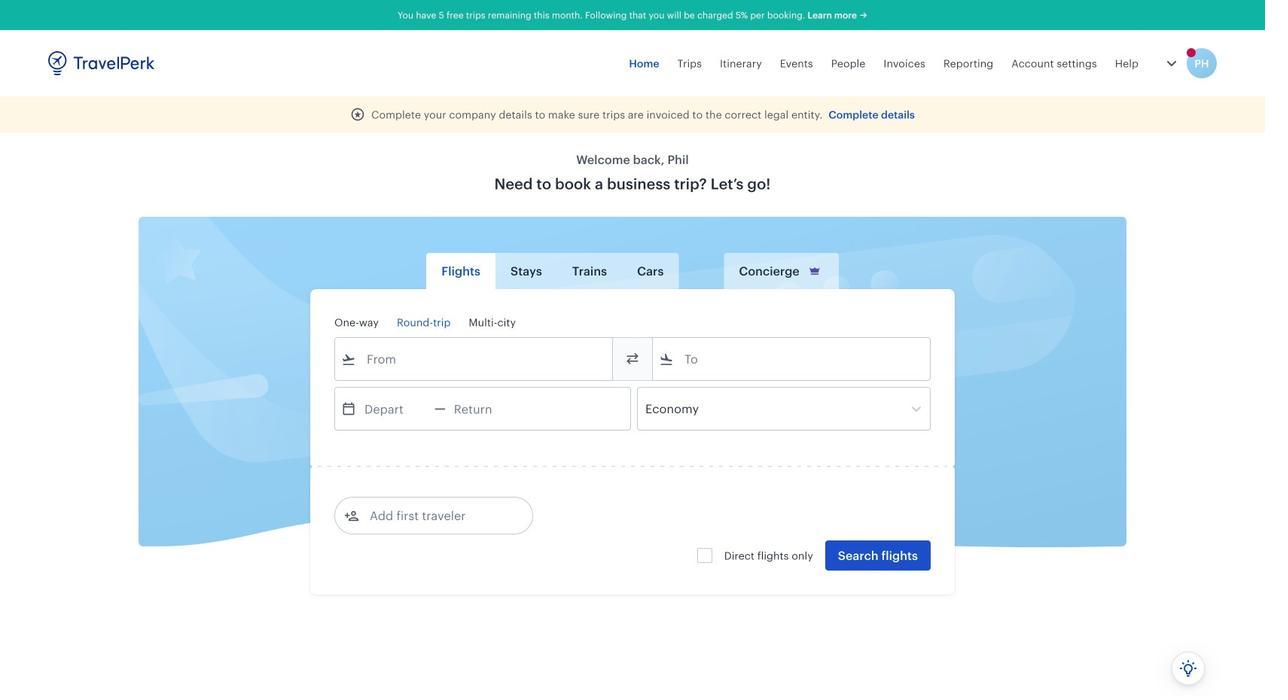 Task type: describe. For each thing, give the bounding box(es) containing it.
Add first traveler search field
[[359, 504, 516, 528]]



Task type: locate. For each thing, give the bounding box(es) containing it.
Depart text field
[[356, 388, 435, 430]]

Return text field
[[446, 388, 524, 430]]

To search field
[[674, 347, 910, 371]]

From search field
[[356, 347, 593, 371]]



